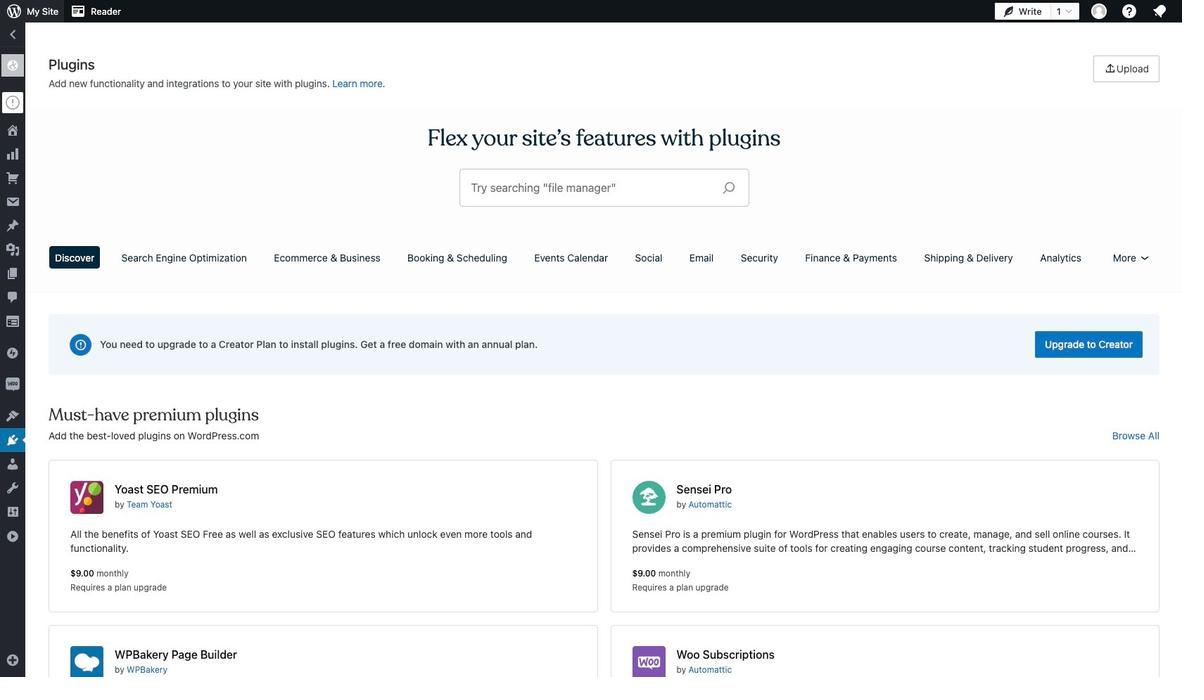 Task type: vqa. For each thing, say whether or not it's contained in the screenshot.
bottommost the img
yes



Task type: describe. For each thing, give the bounding box(es) containing it.
help image
[[1121, 3, 1138, 20]]

open search image
[[711, 178, 746, 198]]



Task type: locate. For each thing, give the bounding box(es) containing it.
1 img image from the top
[[6, 346, 20, 360]]

Search search field
[[471, 170, 711, 206]]

manage your notifications image
[[1151, 3, 1168, 20]]

0 vertical spatial img image
[[6, 346, 20, 360]]

1 vertical spatial img image
[[6, 378, 20, 392]]

plugin icon image
[[70, 481, 103, 515], [632, 481, 665, 515], [70, 647, 103, 678], [632, 647, 665, 678]]

None search field
[[460, 170, 749, 206]]

main content
[[44, 56, 1165, 678]]

img image
[[6, 346, 20, 360], [6, 378, 20, 392]]

2 img image from the top
[[6, 378, 20, 392]]

my profile image
[[1092, 4, 1107, 19]]



